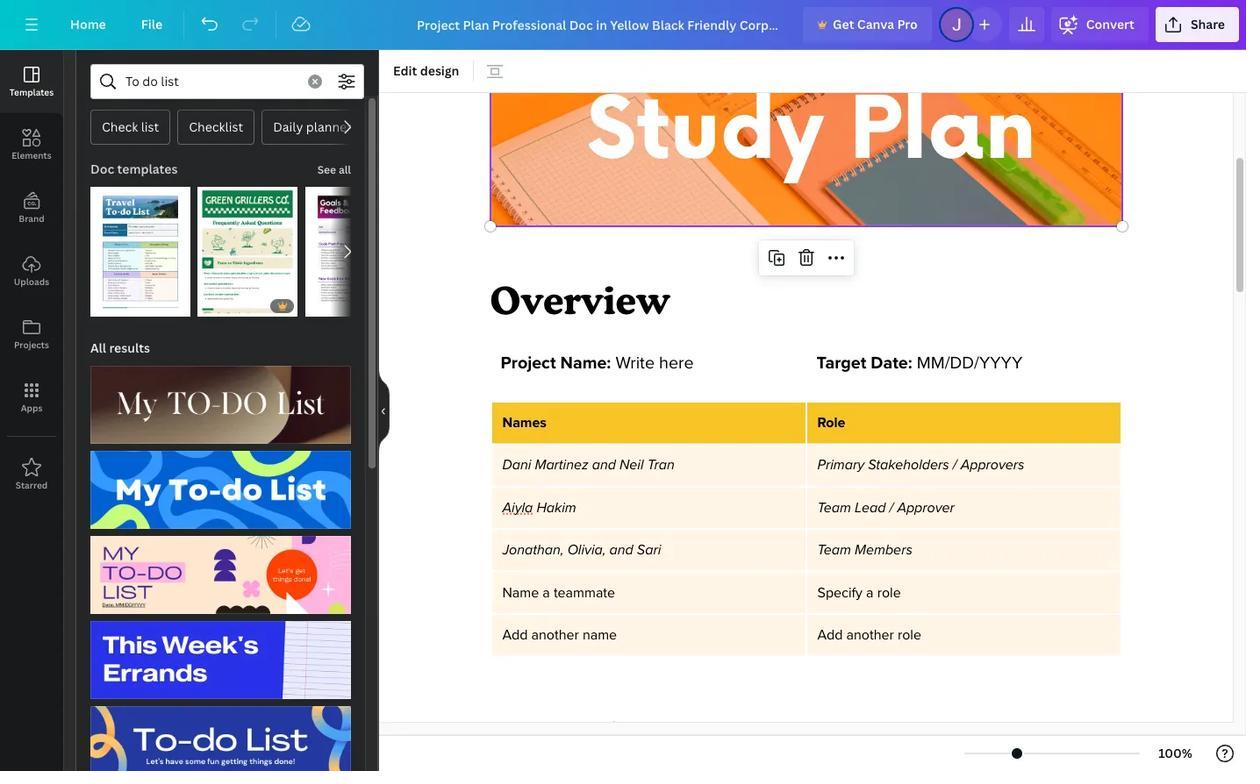 Task type: locate. For each thing, give the bounding box(es) containing it.
food & restaurant faqs doc in green cream yellow bold nostalgia style image
[[198, 187, 298, 317]]

edit design
[[393, 62, 459, 79]]

canva
[[857, 16, 895, 32]]

results
[[109, 340, 150, 356]]

get
[[833, 16, 855, 32]]

study plan
[[586, 82, 1037, 183]]

doc templates button
[[89, 152, 179, 187]]

Design title text field
[[403, 7, 796, 42]]

convert
[[1087, 16, 1135, 32]]

apps
[[21, 402, 42, 414]]

all
[[90, 340, 106, 356]]

checklist button
[[178, 110, 255, 145]]

file button
[[127, 7, 177, 42]]

travel to-do list doc in teal pastel green pastel purple vibrant professional style group
[[90, 176, 191, 317]]

see
[[318, 162, 336, 177]]

overview
[[490, 278, 670, 323]]

uploads button
[[0, 240, 63, 303]]

home
[[70, 16, 106, 32]]

share button
[[1156, 7, 1239, 42]]

starred
[[16, 479, 48, 492]]

100% button
[[1147, 740, 1204, 768]]

templates
[[10, 86, 54, 98]]

goals and feedback meeting to-do list doc in mauve purple classic professional style image
[[305, 187, 406, 317]]

study
[[586, 82, 824, 183]]

share
[[1191, 16, 1225, 32]]

errands to-do list docs banner in cobalt bright blue bold style group
[[90, 611, 351, 700]]

goals and feedback meeting to-do list doc in mauve purple classic professional style group
[[305, 187, 406, 317]]

home link
[[56, 7, 120, 42]]

food & restaurant faqs doc in green cream yellow bold nostalgia style group
[[198, 176, 298, 317]]

list
[[141, 119, 159, 135]]

daily
[[273, 119, 303, 135]]

convert button
[[1051, 7, 1149, 42]]

edit design button
[[386, 57, 466, 85]]

edit
[[393, 62, 417, 79]]

get canva pro button
[[803, 7, 932, 42]]

see all button
[[316, 152, 353, 187]]

doc templates
[[90, 161, 178, 177]]

personal to-do list docs banner in blue gold vibrant professional style image
[[90, 707, 351, 772]]

projects
[[14, 339, 49, 351]]

to-do list personal docs banner in pink orange bright modern style group
[[90, 526, 351, 615]]

projects button
[[0, 303, 63, 366]]

brand
[[19, 212, 45, 225]]

templates button
[[0, 50, 63, 113]]

apps button
[[0, 366, 63, 429]]

hide image
[[378, 369, 390, 453]]

main menu bar
[[0, 0, 1247, 50]]

brand button
[[0, 176, 63, 240]]



Task type: describe. For each thing, give the bounding box(es) containing it.
100%
[[1159, 745, 1193, 762]]

uploads
[[14, 276, 49, 288]]

check list button
[[90, 110, 171, 145]]

to-do list personal docs banner in brown white photocentric style group
[[90, 356, 351, 444]]

elements button
[[0, 113, 63, 176]]

planner
[[306, 119, 352, 135]]

doc
[[90, 161, 114, 177]]

to-do list personal docs banner in pink orange bright modern style image
[[90, 537, 351, 615]]

the
[[490, 717, 526, 742]]

file
[[141, 16, 163, 32]]

daily planner
[[273, 119, 352, 135]]

personal to-do list docs banner in blue gold vibrant professional style group
[[90, 696, 351, 772]]

objective
[[606, 717, 694, 742]]

elements
[[12, 149, 52, 162]]

starred button
[[0, 443, 63, 507]]

errands to-do list docs banner in cobalt bright blue bold style image
[[90, 622, 351, 700]]

check list
[[102, 119, 159, 135]]

checklist
[[189, 119, 243, 135]]

to-do list personal docs banner in blue light blue neon green playful abstract style image
[[90, 451, 351, 529]]

see all
[[318, 162, 351, 177]]

primary
[[531, 717, 601, 742]]

to-do list personal docs banner in brown white photocentric style image
[[90, 366, 351, 444]]

plan
[[849, 82, 1037, 183]]

side panel tab list
[[0, 50, 63, 507]]

templates
[[117, 161, 178, 177]]

all
[[339, 162, 351, 177]]

travel to-do list doc in teal pastel green pastel purple vibrant professional style image
[[90, 187, 191, 317]]

to-do list personal docs banner in blue light blue neon green playful abstract style group
[[90, 441, 351, 529]]

daily planner button
[[262, 110, 363, 145]]

all results
[[90, 340, 150, 356]]

get canva pro
[[833, 16, 918, 32]]

Search Doc templates search field
[[126, 65, 298, 98]]

check
[[102, 119, 138, 135]]

pro
[[897, 16, 918, 32]]

the primary objective
[[490, 717, 694, 742]]

design
[[420, 62, 459, 79]]



Task type: vqa. For each thing, say whether or not it's contained in the screenshot.
STUDY
yes



